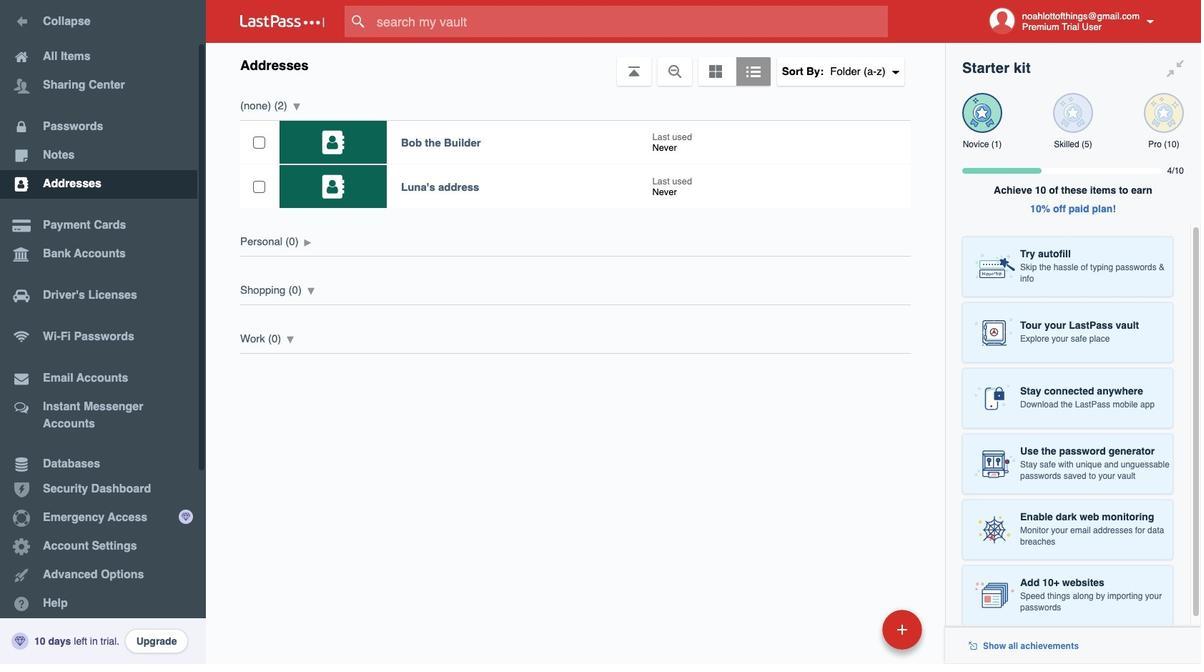 Task type: describe. For each thing, give the bounding box(es) containing it.
new item navigation
[[784, 606, 931, 664]]

lastpass image
[[240, 15, 325, 28]]



Task type: locate. For each thing, give the bounding box(es) containing it.
vault options navigation
[[206, 43, 945, 86]]

search my vault text field
[[345, 6, 916, 37]]

Search search field
[[345, 6, 916, 37]]

new item element
[[784, 609, 928, 650]]

main navigation navigation
[[0, 0, 206, 664]]



